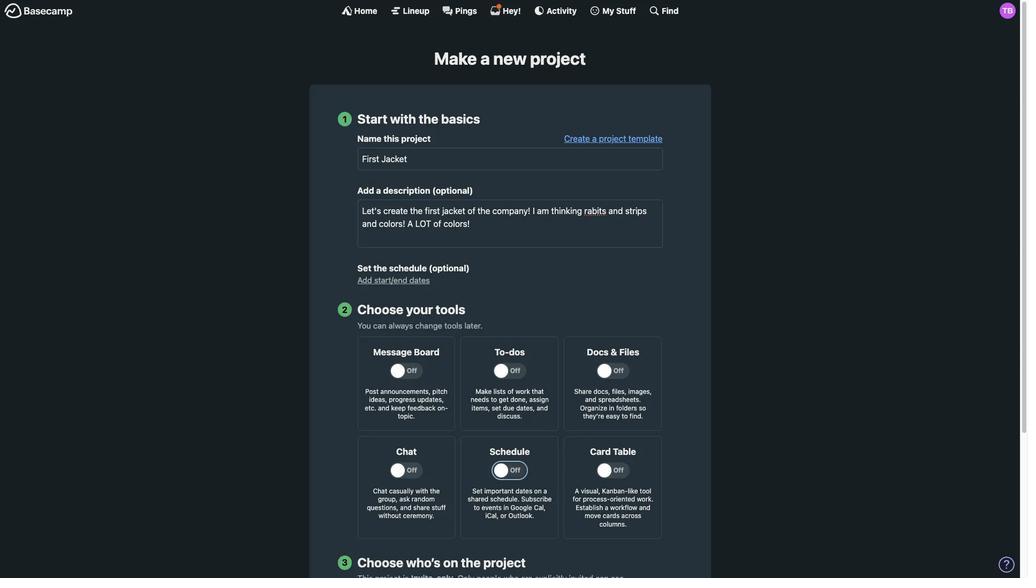 Task type: vqa. For each thing, say whether or not it's contained in the screenshot.
files
yes



Task type: describe. For each thing, give the bounding box(es) containing it.
for
[[573, 496, 581, 504]]

project down start with the basics
[[401, 134, 431, 144]]

ical,
[[486, 512, 499, 520]]

lineup
[[403, 6, 430, 15]]

tool
[[640, 487, 652, 495]]

activity
[[547, 6, 577, 15]]

events
[[482, 504, 502, 512]]

set for important
[[473, 487, 483, 495]]

my
[[603, 6, 614, 15]]

outlook.
[[509, 512, 534, 520]]

make for make lists of work that needs to get done, assign items, set due dates, and discuss.
[[476, 388, 492, 396]]

pitch
[[433, 388, 448, 396]]

change
[[415, 321, 442, 330]]

the inside set the schedule (optional) add start/end dates
[[374, 264, 387, 273]]

home
[[354, 6, 377, 15]]

share
[[413, 504, 430, 512]]

the right who's at the bottom of page
[[461, 555, 481, 570]]

they're
[[583, 413, 604, 421]]

you
[[358, 321, 371, 330]]

a for make
[[481, 48, 490, 69]]

add start/end dates link
[[358, 275, 430, 285]]

description
[[383, 186, 430, 196]]

to inside set important dates on a shared schedule. subscribe to events in google cal, ical, or outlook.
[[474, 504, 480, 512]]

needs
[[471, 396, 489, 404]]

dates,
[[516, 404, 535, 412]]

kanban-
[[602, 487, 628, 495]]

items,
[[472, 404, 490, 412]]

board
[[414, 347, 440, 358]]

name this project
[[358, 134, 431, 144]]

oriented
[[610, 496, 635, 504]]

schedule.
[[490, 496, 520, 504]]

chat casually with the group, ask random questions, and share stuff without ceremony.
[[367, 487, 446, 520]]

images,
[[628, 388, 652, 396]]

and inside "make lists of work that needs to get done, assign items, set due dates, and discuss."
[[537, 404, 548, 412]]

questions,
[[367, 504, 398, 512]]

3
[[342, 558, 348, 568]]

and inside a visual, kanban-like tool for process-oriented work. establish a workflow and move cards across columns.
[[639, 504, 651, 512]]

start with the basics
[[358, 112, 480, 127]]

folders
[[616, 404, 637, 412]]

chat for chat
[[396, 447, 417, 457]]

share docs, files, images, and spreadsheets. organize in folders so they're easy to find.
[[575, 388, 652, 421]]

feedback
[[408, 404, 436, 412]]

later.
[[465, 321, 483, 330]]

etc.
[[365, 404, 376, 412]]

group,
[[378, 496, 398, 504]]

without
[[379, 512, 401, 520]]

and inside share docs, files, images, and spreadsheets. organize in folders so they're easy to find.
[[585, 396, 597, 404]]

dates inside set the schedule (optional) add start/end dates
[[410, 275, 430, 285]]

find
[[662, 6, 679, 15]]

create a project template
[[564, 134, 663, 144]]

0 vertical spatial tools
[[436, 302, 466, 317]]

a inside set important dates on a shared schedule. subscribe to events in google cal, ical, or outlook.
[[544, 487, 547, 495]]

a visual, kanban-like tool for process-oriented work. establish a workflow and move cards across columns.
[[573, 487, 654, 529]]

a
[[575, 487, 579, 495]]

this
[[384, 134, 399, 144]]

to-dos
[[495, 347, 525, 358]]

1
[[343, 114, 347, 125]]

create a project template link
[[564, 134, 663, 144]]

post announcements, pitch ideas, progress updates, etc. and keep feedback on- topic.
[[365, 388, 448, 421]]

activity link
[[534, 5, 577, 16]]

like
[[628, 487, 638, 495]]

project down activity link
[[530, 48, 586, 69]]

stuff
[[432, 504, 446, 512]]

set important dates on a shared schedule. subscribe to events in google cal, ical, or outlook.
[[468, 487, 552, 520]]

new
[[494, 48, 527, 69]]

workflow
[[610, 504, 638, 512]]

of
[[508, 388, 514, 396]]

columns.
[[600, 521, 627, 529]]

and inside chat casually with the group, ask random questions, and share stuff without ceremony.
[[400, 504, 412, 512]]

my stuff
[[603, 6, 636, 15]]

keep
[[391, 404, 406, 412]]

find.
[[630, 413, 643, 421]]

shared
[[468, 496, 489, 504]]

make lists of work that needs to get done, assign items, set due dates, and discuss.
[[471, 388, 549, 421]]

ceremony.
[[403, 512, 434, 520]]

lists
[[494, 388, 506, 396]]

in inside set important dates on a shared schedule. subscribe to events in google cal, ical, or outlook.
[[504, 504, 509, 512]]

can
[[373, 321, 387, 330]]

easy
[[606, 413, 620, 421]]

move
[[585, 512, 601, 520]]

1 add from the top
[[358, 186, 374, 196]]

spreadsheets.
[[598, 396, 641, 404]]

on inside set important dates on a shared schedule. subscribe to events in google cal, ical, or outlook.
[[534, 487, 542, 495]]

card
[[590, 447, 611, 457]]

work.
[[637, 496, 654, 504]]

get
[[499, 396, 509, 404]]

the inside chat casually with the group, ask random questions, and share stuff without ceremony.
[[430, 487, 440, 495]]

done,
[[511, 396, 528, 404]]

basics
[[441, 112, 480, 127]]

schedule
[[490, 447, 530, 457]]

casually
[[389, 487, 414, 495]]

make for make a new project
[[434, 48, 477, 69]]

important
[[485, 487, 514, 495]]

subscribe
[[522, 496, 552, 504]]

to-
[[495, 347, 509, 358]]

message
[[373, 347, 412, 358]]

schedule
[[389, 264, 427, 273]]

discuss.
[[498, 413, 522, 421]]

share
[[575, 388, 592, 396]]



Task type: locate. For each thing, give the bounding box(es) containing it.
1 vertical spatial (optional)
[[429, 264, 470, 273]]

make a new project
[[434, 48, 586, 69]]

project left template
[[599, 134, 626, 144]]

(optional) for add a description (optional)
[[432, 186, 473, 196]]

1 vertical spatial set
[[473, 487, 483, 495]]

docs,
[[594, 388, 610, 396]]

and down the ask
[[400, 504, 412, 512]]

1 horizontal spatial chat
[[396, 447, 417, 457]]

your
[[406, 302, 433, 317]]

and down ideas, at the left bottom
[[378, 404, 389, 412]]

make inside "make lists of work that needs to get done, assign items, set due dates, and discuss."
[[476, 388, 492, 396]]

1 vertical spatial with
[[416, 487, 428, 495]]

you can always change tools later.
[[358, 321, 483, 330]]

a for create
[[592, 134, 597, 144]]

0 horizontal spatial to
[[474, 504, 480, 512]]

chat down "topic."
[[396, 447, 417, 457]]

to inside share docs, files, images, and spreadsheets. organize in folders so they're easy to find.
[[622, 413, 628, 421]]

2 choose from the top
[[358, 555, 404, 570]]

chat inside chat casually with the group, ask random questions, and share stuff without ceremony.
[[373, 487, 387, 495]]

1 horizontal spatial on
[[534, 487, 542, 495]]

choose
[[358, 302, 404, 317], [358, 555, 404, 570]]

1 vertical spatial make
[[476, 388, 492, 396]]

chat for chat casually with the group, ask random questions, and share stuff without ceremony.
[[373, 487, 387, 495]]

0 vertical spatial set
[[358, 264, 372, 273]]

and up organize
[[585, 396, 597, 404]]

docs & files
[[587, 347, 640, 358]]

work
[[516, 388, 530, 396]]

1 vertical spatial on
[[443, 555, 458, 570]]

make down pings popup button on the left top
[[434, 48, 477, 69]]

0 vertical spatial (optional)
[[432, 186, 473, 196]]

0 vertical spatial in
[[609, 404, 615, 412]]

google
[[511, 504, 532, 512]]

0 vertical spatial chat
[[396, 447, 417, 457]]

1 vertical spatial choose
[[358, 555, 404, 570]]

always
[[389, 321, 413, 330]]

a up cards
[[605, 504, 609, 512]]

1 vertical spatial in
[[504, 504, 509, 512]]

(optional) inside set the schedule (optional) add start/end dates
[[429, 264, 470, 273]]

0 vertical spatial to
[[491, 396, 497, 404]]

and down work.
[[639, 504, 651, 512]]

on-
[[438, 404, 448, 412]]

to down folders
[[622, 413, 628, 421]]

random
[[412, 496, 435, 504]]

2 add from the top
[[358, 275, 372, 285]]

add
[[358, 186, 374, 196], [358, 275, 372, 285]]

(optional) right description
[[432, 186, 473, 196]]

dates down schedule
[[410, 275, 430, 285]]

add left start/end
[[358, 275, 372, 285]]

0 horizontal spatial chat
[[373, 487, 387, 495]]

to down shared
[[474, 504, 480, 512]]

or
[[501, 512, 507, 520]]

ideas,
[[369, 396, 387, 404]]

home link
[[342, 5, 377, 16]]

set for the
[[358, 264, 372, 273]]

table
[[613, 447, 636, 457]]

set
[[492, 404, 501, 412]]

add left description
[[358, 186, 374, 196]]

on right who's at the bottom of page
[[443, 555, 458, 570]]

topic.
[[398, 413, 415, 421]]

tyler black image
[[1000, 3, 1016, 19]]

to
[[491, 396, 497, 404], [622, 413, 628, 421], [474, 504, 480, 512]]

start/end
[[374, 275, 407, 285]]

0 horizontal spatial dates
[[410, 275, 430, 285]]

0 vertical spatial on
[[534, 487, 542, 495]]

1 choose from the top
[[358, 302, 404, 317]]

add inside set the schedule (optional) add start/end dates
[[358, 275, 372, 285]]

0 vertical spatial with
[[390, 112, 416, 127]]

and down assign
[[537, 404, 548, 412]]

a
[[481, 48, 490, 69], [592, 134, 597, 144], [376, 186, 381, 196], [544, 487, 547, 495], [605, 504, 609, 512]]

who's
[[406, 555, 441, 570]]

establish
[[576, 504, 603, 512]]

pings
[[455, 6, 477, 15]]

a right create
[[592, 134, 597, 144]]

files,
[[612, 388, 627, 396]]

make up "needs"
[[476, 388, 492, 396]]

a up the subscribe
[[544, 487, 547, 495]]

a for add
[[376, 186, 381, 196]]

set inside set the schedule (optional) add start/end dates
[[358, 264, 372, 273]]

stuff
[[616, 6, 636, 15]]

a left description
[[376, 186, 381, 196]]

0 horizontal spatial set
[[358, 264, 372, 273]]

cards
[[603, 512, 620, 520]]

choose who's on the project
[[358, 555, 526, 570]]

Add a description (optional) text field
[[358, 200, 663, 248]]

hey! button
[[490, 4, 521, 16]]

2 horizontal spatial to
[[622, 413, 628, 421]]

1 vertical spatial chat
[[373, 487, 387, 495]]

that
[[532, 388, 544, 396]]

start
[[358, 112, 388, 127]]

make
[[434, 48, 477, 69], [476, 388, 492, 396]]

1 vertical spatial to
[[622, 413, 628, 421]]

choose for choose who's on the project
[[358, 555, 404, 570]]

in inside share docs, files, images, and spreadsheets. organize in folders so they're easy to find.
[[609, 404, 615, 412]]

the left basics
[[419, 112, 439, 127]]

create
[[564, 134, 590, 144]]

Name this project text field
[[358, 148, 663, 170]]

0 vertical spatial make
[[434, 48, 477, 69]]

process-
[[583, 496, 610, 504]]

set
[[358, 264, 372, 273], [473, 487, 483, 495]]

set up shared
[[473, 487, 483, 495]]

choose for choose your tools
[[358, 302, 404, 317]]

tools up change
[[436, 302, 466, 317]]

lineup link
[[390, 5, 430, 16]]

2 vertical spatial to
[[474, 504, 480, 512]]

on up the subscribe
[[534, 487, 542, 495]]

a left new
[[481, 48, 490, 69]]

with up random on the left of page
[[416, 487, 428, 495]]

1 horizontal spatial in
[[609, 404, 615, 412]]

chat
[[396, 447, 417, 457], [373, 487, 387, 495]]

0 horizontal spatial on
[[443, 555, 458, 570]]

1 horizontal spatial dates
[[516, 487, 533, 495]]

ask
[[400, 496, 410, 504]]

with up name this project
[[390, 112, 416, 127]]

2
[[342, 305, 348, 315]]

in down "schedule." at the bottom of the page
[[504, 504, 509, 512]]

(optional)
[[432, 186, 473, 196], [429, 264, 470, 273]]

choose up 'can'
[[358, 302, 404, 317]]

to inside "make lists of work that needs to get done, assign items, set due dates, and discuss."
[[491, 396, 497, 404]]

tools left later.
[[445, 321, 463, 330]]

chat up group,
[[373, 487, 387, 495]]

choose right 3
[[358, 555, 404, 570]]

1 vertical spatial tools
[[445, 321, 463, 330]]

0 horizontal spatial in
[[504, 504, 509, 512]]

0 vertical spatial add
[[358, 186, 374, 196]]

main element
[[0, 0, 1020, 21]]

project down or
[[484, 555, 526, 570]]

organize
[[580, 404, 607, 412]]

to up set
[[491, 396, 497, 404]]

0 vertical spatial dates
[[410, 275, 430, 285]]

find button
[[649, 5, 679, 16]]

cal,
[[534, 504, 546, 512]]

assign
[[530, 396, 549, 404]]

1 vertical spatial add
[[358, 275, 372, 285]]

in
[[609, 404, 615, 412], [504, 504, 509, 512]]

switch accounts image
[[4, 3, 73, 19]]

the
[[419, 112, 439, 127], [374, 264, 387, 273], [430, 487, 440, 495], [461, 555, 481, 570]]

files
[[620, 347, 640, 358]]

docs
[[587, 347, 609, 358]]

0 vertical spatial choose
[[358, 302, 404, 317]]

(optional) for set the schedule (optional) add start/end dates
[[429, 264, 470, 273]]

1 horizontal spatial to
[[491, 396, 497, 404]]

progress
[[389, 396, 416, 404]]

1 vertical spatial dates
[[516, 487, 533, 495]]

in up easy
[[609, 404, 615, 412]]

set up add start/end dates link
[[358, 264, 372, 273]]

so
[[639, 404, 646, 412]]

the up start/end
[[374, 264, 387, 273]]

post
[[365, 388, 379, 396]]

visual,
[[581, 487, 600, 495]]

dates inside set important dates on a shared schedule. subscribe to events in google cal, ical, or outlook.
[[516, 487, 533, 495]]

due
[[503, 404, 515, 412]]

a inside a visual, kanban-like tool for process-oriented work. establish a workflow and move cards across columns.
[[605, 504, 609, 512]]

announcements,
[[381, 388, 431, 396]]

card table
[[590, 447, 636, 457]]

on
[[534, 487, 542, 495], [443, 555, 458, 570]]

choose your tools
[[358, 302, 466, 317]]

1 horizontal spatial set
[[473, 487, 483, 495]]

and inside post announcements, pitch ideas, progress updates, etc. and keep feedback on- topic.
[[378, 404, 389, 412]]

the up random on the left of page
[[430, 487, 440, 495]]

(optional) right schedule
[[429, 264, 470, 273]]

tools
[[436, 302, 466, 317], [445, 321, 463, 330]]

dates up the subscribe
[[516, 487, 533, 495]]

project
[[530, 48, 586, 69], [401, 134, 431, 144], [599, 134, 626, 144], [484, 555, 526, 570]]

with inside chat casually with the group, ask random questions, and share stuff without ceremony.
[[416, 487, 428, 495]]

set inside set important dates on a shared schedule. subscribe to events in google cal, ical, or outlook.
[[473, 487, 483, 495]]

add a description (optional)
[[358, 186, 473, 196]]



